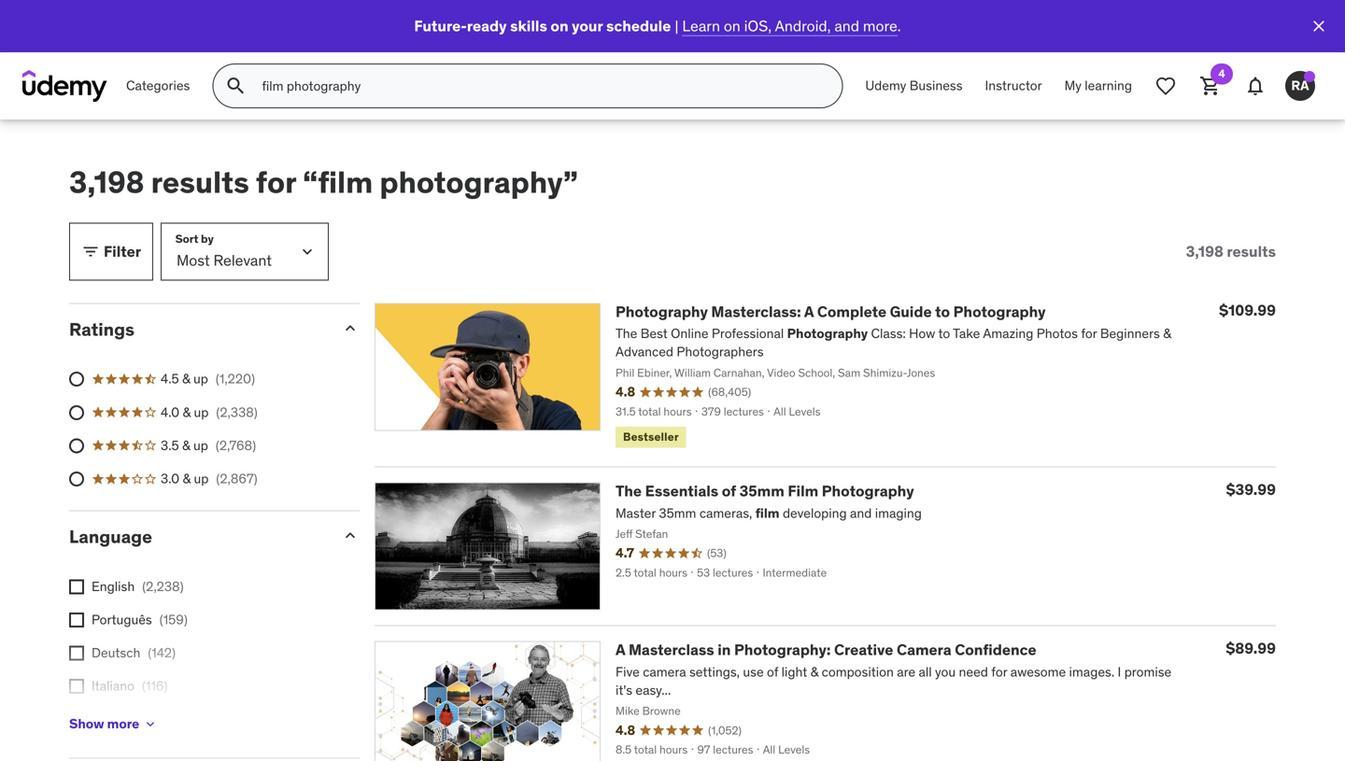 Task type: describe. For each thing, give the bounding box(es) containing it.
skills
[[510, 16, 548, 35]]

my
[[1065, 77, 1082, 94]]

camera
[[897, 641, 952, 660]]

xsmall image for english
[[69, 580, 84, 595]]

4.5 & up (1,220)
[[161, 371, 255, 388]]

the essentials of 35mm film photography
[[616, 482, 915, 501]]

4.0
[[161, 404, 180, 421]]

1 horizontal spatial a
[[805, 302, 814, 321]]

0 horizontal spatial photography
[[616, 302, 708, 321]]

ra link
[[1279, 64, 1323, 108]]

(2,338)
[[216, 404, 258, 421]]

ratings button
[[69, 318, 326, 341]]

up for 4.0 & up
[[194, 404, 209, 421]]

"film
[[303, 164, 373, 201]]

3,198 results
[[1187, 242, 1277, 261]]

show
[[69, 716, 104, 733]]

categories button
[[115, 64, 201, 108]]

the essentials of 35mm film photography link
[[616, 482, 915, 501]]

my learning
[[1065, 77, 1133, 94]]

creative
[[835, 641, 894, 660]]

learn
[[683, 16, 721, 35]]

filter button
[[69, 223, 153, 281]]

business
[[910, 77, 963, 94]]

you have alerts image
[[1305, 71, 1316, 82]]

0 horizontal spatial a
[[616, 641, 626, 660]]

for
[[256, 164, 296, 201]]

(116)
[[142, 678, 168, 695]]

a masterclass in photography: creative camera confidence
[[616, 641, 1037, 660]]

film
[[788, 482, 819, 501]]

english (2,238)
[[92, 578, 184, 595]]

wishlist image
[[1155, 75, 1178, 97]]

your
[[572, 16, 603, 35]]

(142)
[[148, 645, 176, 662]]

masterclass:
[[712, 302, 802, 321]]

instructor link
[[974, 64, 1054, 108]]

udemy image
[[22, 70, 107, 102]]

to
[[936, 302, 951, 321]]

(1,220)
[[216, 371, 255, 388]]

future-ready skills on your schedule | learn on ios, android, and more .
[[414, 16, 902, 35]]

english
[[92, 578, 135, 595]]

udemy
[[866, 77, 907, 94]]

Search for anything text field
[[258, 70, 820, 102]]

android,
[[775, 16, 831, 35]]

up for 3.5 & up
[[193, 437, 208, 454]]

3.0 & up (2,867)
[[161, 471, 258, 487]]

& for 3.0
[[183, 471, 191, 487]]

learning
[[1085, 77, 1133, 94]]

filter
[[104, 242, 141, 261]]

and
[[835, 16, 860, 35]]

& for 4.5
[[182, 371, 190, 388]]

(2,867)
[[216, 471, 258, 487]]

4.0 & up (2,338)
[[161, 404, 258, 421]]

results for 3,198 results for "film photography"
[[151, 164, 249, 201]]

xsmall image for português
[[69, 613, 84, 628]]

up for 3.0 & up
[[194, 471, 209, 487]]

.
[[898, 16, 902, 35]]

instructor
[[986, 77, 1043, 94]]

1 horizontal spatial photography
[[822, 482, 915, 501]]

italiano
[[92, 678, 135, 695]]

3,198 for 3,198 results
[[1187, 242, 1224, 261]]

français
[[92, 711, 141, 728]]



Task type: vqa. For each thing, say whether or not it's contained in the screenshot.
is to the right
no



Task type: locate. For each thing, give the bounding box(es) containing it.
complete
[[818, 302, 887, 321]]

confidence
[[955, 641, 1037, 660]]

1 on from the left
[[551, 16, 569, 35]]

language
[[69, 526, 152, 548]]

& right the 4.0
[[183, 404, 191, 421]]

categories
[[126, 77, 190, 94]]

a left the masterclass
[[616, 641, 626, 660]]

4
[[1219, 66, 1226, 81]]

learn on ios, android, and more link
[[683, 16, 898, 35]]

1 vertical spatial a
[[616, 641, 626, 660]]

xsmall image left português
[[69, 613, 84, 628]]

up right 4.5
[[193, 371, 208, 388]]

0 vertical spatial small image
[[341, 319, 360, 338]]

4 link
[[1189, 64, 1234, 108]]

up for 4.5 & up
[[193, 371, 208, 388]]

1 vertical spatial small image
[[341, 527, 360, 545]]

1 up from the top
[[193, 371, 208, 388]]

0 horizontal spatial more
[[107, 716, 139, 733]]

masterclass
[[629, 641, 715, 660]]

3 xsmall image from the top
[[69, 646, 84, 661]]

1 & from the top
[[182, 371, 190, 388]]

schedule
[[607, 16, 671, 35]]

photography:
[[735, 641, 831, 660]]

1 vertical spatial xsmall image
[[69, 613, 84, 628]]

more right show
[[107, 716, 139, 733]]

2 & from the top
[[183, 404, 191, 421]]

xsmall image for deutsch
[[69, 646, 84, 661]]

a left complete
[[805, 302, 814, 321]]

more right the and
[[863, 16, 898, 35]]

0 horizontal spatial results
[[151, 164, 249, 201]]

2 xsmall image from the top
[[69, 613, 84, 628]]

italiano (116)
[[92, 678, 168, 695]]

$39.99
[[1227, 480, 1277, 500]]

show more button
[[69, 706, 158, 743]]

on left your
[[551, 16, 569, 35]]

ready
[[467, 16, 507, 35]]

& for 4.0
[[183, 404, 191, 421]]

udemy business
[[866, 77, 963, 94]]

the
[[616, 482, 642, 501]]

up right the 4.0
[[194, 404, 209, 421]]

3,198 results status
[[1187, 242, 1277, 261]]

3,198 results for "film photography"
[[69, 164, 578, 201]]

3.5
[[161, 437, 179, 454]]

(2,238)
[[142, 578, 184, 595]]

& right 3.5
[[182, 437, 190, 454]]

0 horizontal spatial xsmall image
[[69, 680, 84, 695]]

1 horizontal spatial on
[[724, 16, 741, 35]]

a masterclass in photography: creative camera confidence link
[[616, 641, 1037, 660]]

more
[[863, 16, 898, 35], [107, 716, 139, 733]]

0 vertical spatial a
[[805, 302, 814, 321]]

2 up from the top
[[194, 404, 209, 421]]

small image for ratings
[[341, 319, 360, 338]]

shopping cart with 4 items image
[[1200, 75, 1222, 97]]

results for 3,198 results
[[1227, 242, 1277, 261]]

1 horizontal spatial xsmall image
[[143, 717, 158, 732]]

my learning link
[[1054, 64, 1144, 108]]

xsmall image
[[69, 680, 84, 695], [143, 717, 158, 732]]

3 & from the top
[[182, 437, 190, 454]]

in
[[718, 641, 731, 660]]

0 vertical spatial more
[[863, 16, 898, 35]]

xsmall image left english
[[69, 580, 84, 595]]

1 vertical spatial 3,198
[[1187, 242, 1224, 261]]

deutsch
[[92, 645, 140, 662]]

1 vertical spatial more
[[107, 716, 139, 733]]

3,198 for 3,198 results for "film photography"
[[69, 164, 144, 201]]

português
[[92, 612, 152, 628]]

0 vertical spatial xsmall image
[[69, 580, 84, 595]]

$89.99
[[1227, 639, 1277, 658]]

& right 3.0 at the left
[[183, 471, 191, 487]]

show more
[[69, 716, 139, 733]]

3,198 up filter button
[[69, 164, 144, 201]]

&
[[182, 371, 190, 388], [183, 404, 191, 421], [182, 437, 190, 454], [183, 471, 191, 487]]

small image
[[81, 242, 100, 261]]

photography masterclass: a complete guide to photography link
[[616, 302, 1046, 321]]

results
[[151, 164, 249, 201], [1227, 242, 1277, 261]]

0 vertical spatial xsmall image
[[69, 680, 84, 695]]

language button
[[69, 526, 326, 548]]

photography
[[616, 302, 708, 321], [954, 302, 1046, 321], [822, 482, 915, 501]]

ratings
[[69, 318, 135, 341]]

1 horizontal spatial 3,198
[[1187, 242, 1224, 261]]

results left for
[[151, 164, 249, 201]]

deutsch (142)
[[92, 645, 176, 662]]

0 vertical spatial 3,198
[[69, 164, 144, 201]]

photography masterclass: a complete guide to photography
[[616, 302, 1046, 321]]

0 horizontal spatial 3,198
[[69, 164, 144, 201]]

4 up from the top
[[194, 471, 209, 487]]

3 up from the top
[[193, 437, 208, 454]]

ra
[[1292, 77, 1310, 94]]

udemy business link
[[855, 64, 974, 108]]

2 on from the left
[[724, 16, 741, 35]]

1 vertical spatial results
[[1227, 242, 1277, 261]]

& right 4.5
[[182, 371, 190, 388]]

1 horizontal spatial more
[[863, 16, 898, 35]]

português (159)
[[92, 612, 188, 628]]

0 vertical spatial results
[[151, 164, 249, 201]]

0 horizontal spatial on
[[551, 16, 569, 35]]

on left ios,
[[724, 16, 741, 35]]

3,198
[[69, 164, 144, 201], [1187, 242, 1224, 261]]

more inside show more button
[[107, 716, 139, 733]]

up right 3.5
[[193, 437, 208, 454]]

1 horizontal spatial results
[[1227, 242, 1277, 261]]

4.5
[[161, 371, 179, 388]]

xsmall image inside show more button
[[143, 717, 158, 732]]

1 vertical spatial xsmall image
[[143, 717, 158, 732]]

a
[[805, 302, 814, 321], [616, 641, 626, 660]]

2 horizontal spatial photography
[[954, 302, 1046, 321]]

ios,
[[745, 16, 772, 35]]

results up $109.99
[[1227, 242, 1277, 261]]

& for 3.5
[[182, 437, 190, 454]]

1 xsmall image from the top
[[69, 580, 84, 595]]

small image for language
[[341, 527, 360, 545]]

35mm
[[740, 482, 785, 501]]

4 & from the top
[[183, 471, 191, 487]]

2 small image from the top
[[341, 527, 360, 545]]

on
[[551, 16, 569, 35], [724, 16, 741, 35]]

1 small image from the top
[[341, 319, 360, 338]]

3,198 up $109.99
[[1187, 242, 1224, 261]]

xsmall image right français
[[143, 717, 158, 732]]

xsmall image left deutsch
[[69, 646, 84, 661]]

up right 3.0 at the left
[[194, 471, 209, 487]]

|
[[675, 16, 679, 35]]

3.5 & up (2,768)
[[161, 437, 256, 454]]

up
[[193, 371, 208, 388], [194, 404, 209, 421], [193, 437, 208, 454], [194, 471, 209, 487]]

small image
[[341, 319, 360, 338], [341, 527, 360, 545]]

(159)
[[160, 612, 188, 628]]

essentials
[[645, 482, 719, 501]]

(2,768)
[[216, 437, 256, 454]]

2 vertical spatial xsmall image
[[69, 646, 84, 661]]

xsmall image
[[69, 580, 84, 595], [69, 613, 84, 628], [69, 646, 84, 661]]

$109.99
[[1220, 301, 1277, 320]]

guide
[[890, 302, 932, 321]]

future-
[[414, 16, 467, 35]]

notifications image
[[1245, 75, 1267, 97]]

submit search image
[[225, 75, 247, 97]]

photography"
[[380, 164, 578, 201]]

xsmall image left italiano
[[69, 680, 84, 695]]

close image
[[1310, 17, 1329, 36]]

3.0
[[161, 471, 180, 487]]

of
[[722, 482, 736, 501]]



